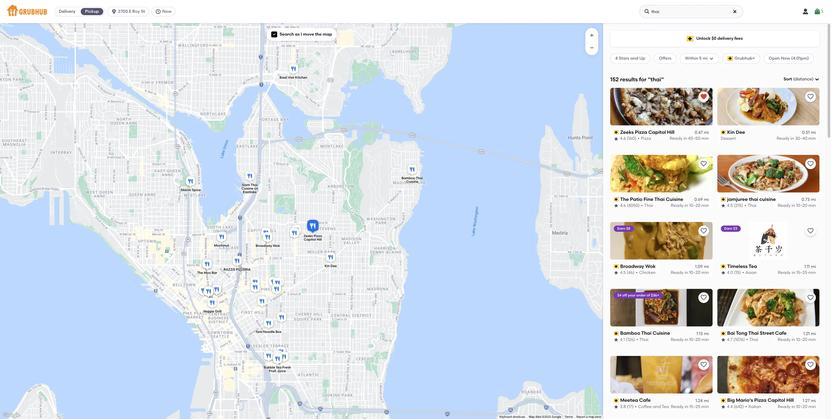 Task type: vqa. For each thing, say whether or not it's contained in the screenshot.
the 55 ratings
no



Task type: locate. For each thing, give the bounding box(es) containing it.
hill down zeeks pizza capitol hill image
[[317, 238, 322, 242]]

4.4 (642)
[[728, 405, 745, 410]]

svg image inside field
[[816, 77, 820, 82]]

up
[[640, 56, 646, 61]]

bamboo thai cuisine image
[[407, 164, 419, 177]]

earn left $3
[[725, 227, 733, 231]]

0 horizontal spatial bamboo
[[402, 176, 416, 180]]

0 horizontal spatial map
[[323, 32, 332, 37]]

0 horizontal spatial tea
[[276, 366, 282, 370]]

svg image inside 2700 e roy st button
[[111, 9, 117, 15]]

jamjuree thai cuisine logo image
[[718, 155, 820, 193]]

15–25 for meetea cafe
[[690, 405, 701, 410]]

0 horizontal spatial earn
[[618, 227, 626, 231]]

1 horizontal spatial 4.5
[[728, 203, 734, 208]]

min for bamboo thai cuisine
[[702, 338, 710, 343]]

0 vertical spatial now
[[162, 9, 172, 14]]

save this restaurant button for bai tong thai street cafe
[[806, 293, 817, 303]]

earn left $8
[[618, 227, 626, 231]]

1 horizontal spatial bamboo
[[621, 331, 641, 336]]

ready for meetea cafe
[[672, 405, 684, 410]]

bubble tea fresh fruit juice image
[[272, 353, 284, 366]]

1 vertical spatial ready in 15–25 min
[[672, 405, 710, 410]]

capitol
[[649, 129, 667, 135], [304, 238, 316, 242], [768, 398, 786, 404]]

delivery
[[59, 9, 75, 14]]

1 4.6 from the top
[[621, 136, 627, 141]]

min down 0.47 mi
[[702, 136, 710, 141]]

3.8
[[621, 405, 627, 410]]

now inside button
[[162, 9, 172, 14]]

star icon image
[[614, 137, 619, 141], [614, 204, 619, 208], [722, 204, 726, 208], [614, 271, 619, 276], [722, 271, 726, 276], [614, 338, 619, 343], [722, 338, 726, 343], [614, 405, 619, 410], [722, 405, 726, 410]]

sikkim
[[181, 188, 191, 192]]

1 horizontal spatial dee
[[737, 129, 746, 135]]

mi for the patio fine thai cuisine
[[705, 197, 710, 202]]

now
[[162, 9, 172, 14], [782, 56, 791, 61]]

bai tong thai street cafe logo image
[[718, 289, 820, 327]]

10–20 down 0.73
[[797, 203, 808, 208]]

0 horizontal spatial dee
[[331, 264, 337, 268]]

• for thai
[[745, 203, 747, 208]]

mi right 1.27
[[812, 399, 817, 404]]

pizza for • pizza
[[642, 136, 652, 141]]

• down mario's
[[746, 405, 748, 410]]

broadway wok up (46)
[[621, 264, 656, 269]]

meetea cafe image
[[272, 277, 284, 290]]

subscription pass image left timeless at the right bottom of page
[[722, 265, 727, 269]]

subscription pass image
[[614, 130, 620, 135], [722, 198, 727, 202], [614, 332, 620, 336], [722, 332, 727, 336], [614, 399, 620, 403], [722, 399, 727, 403]]

1 vertical spatial dee
[[331, 264, 337, 268]]

2 vertical spatial hill
[[787, 398, 795, 404]]

1 vertical spatial broadway wok
[[621, 264, 656, 269]]

152 results for "thai"
[[611, 76, 665, 83]]

2 vertical spatial tea
[[662, 405, 670, 410]]

sort
[[784, 77, 793, 82]]

• for patio
[[642, 203, 643, 208]]

1 horizontal spatial grubhub plus flag logo image
[[728, 56, 734, 61]]

bamboo thai cuisine
[[621, 331, 671, 336]]

zeeks up 4.6 (160)
[[621, 129, 634, 135]]

broadway wok
[[256, 244, 280, 248], [621, 264, 656, 269]]

star icon image for big mario's pizza capitol hill
[[722, 405, 726, 410]]

tam
[[256, 330, 263, 334]]

mi right '0.51'
[[812, 130, 817, 135]]

1 horizontal spatial broadway
[[621, 264, 645, 269]]

0 vertical spatial dee
[[737, 129, 746, 135]]

in for timeless tea
[[793, 270, 796, 275]]

bai
[[728, 331, 736, 336]]

broadway inside map region
[[256, 244, 272, 248]]

4.0 (15)
[[728, 270, 742, 275]]

subscription pass image for bamboo thai cuisine
[[614, 332, 620, 336]]

pizza down zeeks pizza capitol hill in the top of the page
[[642, 136, 652, 141]]

pizza inside zeeks pizza capitol hill mochinut
[[314, 234, 322, 238]]

tea right coffee on the right bottom of page
[[662, 405, 670, 410]]

0 horizontal spatial 4.5
[[621, 270, 627, 275]]

search
[[280, 32, 294, 37]]

0 vertical spatial hill
[[668, 129, 675, 135]]

star icon image left 4.6 (4055)
[[614, 204, 619, 208]]

• for thai
[[637, 338, 639, 343]]

cuisine left 0.69
[[667, 197, 684, 202]]

1 horizontal spatial kin
[[728, 129, 735, 135]]

mi for meetea cafe
[[705, 399, 710, 404]]

pizza up 'italian'
[[755, 398, 767, 404]]

2 horizontal spatial tea
[[749, 264, 758, 269]]

1 horizontal spatial earn
[[725, 227, 733, 231]]

• right (46)
[[637, 270, 638, 275]]

1 vertical spatial 4.6
[[621, 203, 627, 208]]

zeeks pizza capitol hill logo image
[[611, 88, 713, 126]]

mi right 0.47 on the right of the page
[[705, 130, 710, 135]]

dessert
[[722, 136, 737, 141]]

coffee
[[639, 405, 652, 410]]

map data ©2023 google
[[529, 416, 562, 419]]

svg image inside now button
[[155, 9, 161, 15]]

the patio fine thai cuisine logo image
[[611, 155, 713, 193]]

main navigation navigation
[[0, 0, 832, 23]]

1 earn from the left
[[618, 227, 626, 231]]

min down 1.13 mi at the right
[[702, 338, 710, 343]]

min for broadway wok
[[702, 270, 710, 275]]

0 vertical spatial bamboo
[[402, 176, 416, 180]]

broadway wok image
[[262, 231, 274, 245]]

0 horizontal spatial broadway
[[256, 244, 272, 248]]

order
[[637, 294, 646, 298]]

mochinut
[[214, 244, 229, 248]]

0 vertical spatial grubhub plus flag logo image
[[688, 36, 695, 41]]

grubhub plus flag logo image for unlock $0 delivery fees
[[688, 36, 695, 41]]

1 vertical spatial hill
[[317, 238, 322, 242]]

10–20 for bai tong thai street cafe
[[797, 338, 808, 343]]

0 horizontal spatial zeeks
[[304, 234, 313, 238]]

10–20 down 1.27
[[797, 405, 808, 410]]

subscription pass image for zeeks pizza capitol hill
[[614, 130, 620, 135]]

0 vertical spatial 15–25
[[797, 270, 808, 275]]

1.09 mi
[[696, 264, 710, 269]]

4.0
[[728, 270, 734, 275]]

cuisine
[[407, 180, 419, 184], [242, 187, 254, 191], [667, 197, 684, 202], [653, 331, 671, 336]]

cafe up coffee on the right bottom of page
[[640, 398, 651, 404]]

saved restaurant image
[[701, 93, 708, 100]]

dee for kin dee
[[737, 129, 746, 135]]

cafe right street
[[776, 331, 787, 336]]

0 vertical spatial and
[[631, 56, 639, 61]]

• right (17)
[[636, 405, 637, 410]]

• thai down jamjuree thai cuisine
[[745, 203, 757, 208]]

15–25 down 1.24
[[690, 405, 701, 410]]

0 horizontal spatial kin
[[325, 264, 330, 268]]

ready in 10–20 min down 1.09 in the bottom of the page
[[671, 270, 710, 275]]

1 horizontal spatial cafe
[[776, 331, 787, 336]]

bubble tea fresh fruit juice
[[264, 366, 291, 374]]

vietlicious image
[[256, 296, 268, 309]]

4.5 left (46)
[[621, 270, 627, 275]]

broadway wok down timeless tea image
[[256, 244, 280, 248]]

mi right 1.24
[[705, 399, 710, 404]]

4.6 for zeeks pizza capitol hill
[[621, 136, 627, 141]]

min down 0.69 mi
[[702, 203, 710, 208]]

15–25 down 1.11
[[797, 270, 808, 275]]

1 horizontal spatial broadway wok
[[621, 264, 656, 269]]

1 vertical spatial grubhub plus flag logo image
[[728, 56, 734, 61]]

ready for timeless tea
[[779, 270, 792, 275]]

dee for kin dee razzis pizzeria the moo bar
[[331, 264, 337, 268]]

tea
[[749, 264, 758, 269], [276, 366, 282, 370], [662, 405, 670, 410]]

ready in 10–20 min down 1.27
[[779, 405, 817, 410]]

now right st
[[162, 9, 172, 14]]

save this restaurant image
[[808, 295, 815, 302]]

1 vertical spatial the
[[197, 271, 203, 275]]

1 horizontal spatial and
[[653, 405, 661, 410]]

fruit
[[269, 370, 276, 374]]

1.27
[[804, 399, 811, 404]]

dee inside kin dee razzis pizzeria the moo bar
[[331, 264, 337, 268]]

1 vertical spatial cafe
[[640, 398, 651, 404]]

0 vertical spatial broadway wok
[[256, 244, 280, 248]]

1 horizontal spatial zeeks
[[621, 129, 634, 135]]

bamboo
[[402, 176, 416, 180], [621, 331, 641, 336]]

2 earn from the left
[[725, 227, 733, 231]]

hill for zeeks pizza capitol hill mochinut
[[317, 238, 322, 242]]

ready in 10–20 min down 0.69
[[671, 203, 710, 208]]

offers
[[660, 56, 672, 61]]

save this restaurant button for big mario's pizza capitol hill
[[806, 360, 817, 371]]

report a map error
[[577, 416, 602, 419]]

subscription pass image left patio
[[614, 198, 620, 202]]

svg image up fees at the right of the page
[[733, 9, 738, 14]]

4.4
[[728, 405, 734, 410]]

grubhub+
[[735, 56, 756, 61]]

svg image
[[803, 8, 810, 15], [111, 9, 117, 15], [155, 9, 161, 15], [733, 9, 738, 14], [816, 77, 820, 82]]

star icon image left 4.4
[[722, 405, 726, 410]]

ready in 30–40 min
[[778, 136, 817, 141]]

4.6 left (160)
[[621, 136, 627, 141]]

ready for the patio fine thai cuisine
[[671, 203, 684, 208]]

mi for big mario's pizza capitol hill
[[812, 399, 817, 404]]

5
[[700, 56, 702, 61]]

mi la cay image
[[275, 346, 287, 359]]

0 horizontal spatial wok
[[273, 244, 280, 248]]

kin dee logo image
[[718, 88, 820, 126]]

15–25 for timeless tea
[[797, 270, 808, 275]]

1 horizontal spatial map
[[589, 416, 595, 419]]

min down 1.21 mi
[[809, 338, 817, 343]]

mi right 5
[[703, 56, 708, 61]]

capitol down zeeks pizza capitol hill image
[[304, 238, 316, 242]]

error
[[596, 416, 602, 419]]

hill left 1.27
[[787, 398, 795, 404]]

0 vertical spatial capitol
[[649, 129, 667, 135]]

• pizza
[[638, 136, 652, 141]]

ready in 15–25 min down 1.11
[[779, 270, 817, 275]]

kin dee
[[728, 129, 746, 135]]

svg image
[[815, 8, 822, 15], [645, 9, 651, 15], [273, 33, 276, 36], [710, 56, 714, 61]]

pizza for zeeks pizza capitol hill
[[636, 129, 648, 135]]

meetea
[[621, 398, 639, 404]]

10–20 down 1.13
[[690, 338, 701, 343]]

save this restaurant button for jamjuree thai cuisine
[[806, 159, 817, 169]]

pizza right the patio fine thai cuisine "image"
[[314, 234, 322, 238]]

kin dee image
[[325, 252, 337, 265]]

svg image left the '2700'
[[111, 9, 117, 15]]

ready in 10–20 min down 1.21
[[779, 338, 817, 343]]

1.11 mi
[[805, 264, 817, 269]]

min for kin dee
[[809, 136, 817, 141]]

0 horizontal spatial now
[[162, 9, 172, 14]]

pizza up • pizza
[[636, 129, 648, 135]]

0 vertical spatial kin
[[728, 129, 735, 135]]

0 vertical spatial 4.6
[[621, 136, 627, 141]]

broadway down timeless tea image
[[256, 244, 272, 248]]

the up 4.6 (4055)
[[621, 197, 630, 202]]

2 4.6 from the top
[[621, 203, 627, 208]]

subscription pass image for jamjuree thai cuisine
[[722, 198, 727, 202]]

0 horizontal spatial grubhub plus flag logo image
[[688, 36, 695, 41]]

0 horizontal spatial broadway wok
[[256, 244, 280, 248]]

thai
[[750, 197, 759, 202]]

10–20 down 1.09 in the bottom of the page
[[690, 270, 701, 275]]

$8
[[627, 227, 631, 231]]

ready in 10–20 min down 0.73
[[779, 203, 817, 208]]

2700 e roy st
[[118, 9, 145, 14]]

hill up ready in 40–50 min
[[668, 129, 675, 135]]

0 horizontal spatial hill
[[317, 238, 322, 242]]

10–20
[[690, 203, 701, 208], [797, 203, 808, 208], [690, 270, 701, 275], [690, 338, 701, 343], [797, 338, 808, 343], [797, 405, 808, 410]]

star icon image left 4.5 (46)
[[614, 271, 619, 276]]

1 horizontal spatial capitol
[[649, 129, 667, 135]]

thai
[[416, 176, 423, 180], [251, 183, 258, 187], [655, 197, 665, 202], [645, 203, 654, 208], [749, 203, 757, 208], [642, 331, 652, 336], [749, 331, 759, 336], [640, 338, 649, 343], [750, 338, 759, 343]]

• right '(15)'
[[743, 270, 745, 275]]

mi right 0.69
[[705, 197, 710, 202]]

star icon image left 4.5 (215)
[[722, 204, 726, 208]]

ready for bai tong thai street cafe
[[779, 338, 791, 343]]

0.69
[[695, 197, 703, 202]]

italian
[[749, 405, 762, 410]]

kin dee razzis pizzeria the moo bar
[[197, 264, 337, 275]]

tea up asian
[[749, 264, 758, 269]]

1 horizontal spatial ready in 15–25 min
[[779, 270, 817, 275]]

0 horizontal spatial ready in 15–25 min
[[672, 405, 710, 410]]

star icon image for bai tong thai street cafe
[[722, 338, 726, 343]]

in for the patio fine thai cuisine
[[685, 203, 689, 208]]

map right a
[[589, 416, 595, 419]]

delivery button
[[55, 7, 80, 16]]

0 horizontal spatial 15–25
[[690, 405, 701, 410]]

save this restaurant image
[[808, 93, 815, 100], [701, 160, 708, 167], [808, 160, 815, 167], [701, 227, 708, 235], [808, 227, 815, 235], [701, 295, 708, 302], [701, 362, 708, 369], [808, 362, 815, 369]]

star icon image left 4.0
[[722, 271, 726, 276]]

1 vertical spatial 4.5
[[621, 270, 627, 275]]

ready for jamjuree thai cuisine
[[779, 203, 791, 208]]

$4
[[618, 294, 622, 298]]

1 vertical spatial tea
[[276, 366, 282, 370]]

0 vertical spatial cafe
[[776, 331, 787, 336]]

in for big mario's pizza capitol hill
[[792, 405, 796, 410]]

0 vertical spatial tea
[[749, 264, 758, 269]]

the inside kin dee razzis pizzeria the moo bar
[[197, 271, 203, 275]]

min down "1.09 mi" at right bottom
[[702, 270, 710, 275]]

cuisine down bamboo thai cuisine logo
[[653, 331, 671, 336]]

0 vertical spatial ready in 15–25 min
[[779, 270, 817, 275]]

1 horizontal spatial 15–25
[[797, 270, 808, 275]]

report a map error link
[[577, 416, 602, 419]]

earn
[[618, 227, 626, 231], [725, 227, 733, 231]]

1 vertical spatial now
[[782, 56, 791, 61]]

10–20 down 1.21
[[797, 338, 808, 343]]

plus icon image
[[589, 32, 595, 38]]

kin for kin dee razzis pizzeria the moo bar
[[325, 264, 330, 268]]

hill
[[668, 129, 675, 135], [317, 238, 322, 242], [787, 398, 795, 404]]

• thai for thai
[[637, 338, 649, 343]]

zeeks inside zeeks pizza capitol hill mochinut
[[304, 234, 313, 238]]

• right (160)
[[638, 136, 640, 141]]

star icon image for the patio fine thai cuisine
[[614, 204, 619, 208]]

now right open
[[782, 56, 791, 61]]

4.5 for jamjuree thai cuisine
[[728, 203, 734, 208]]

min down 0.51 mi
[[809, 136, 817, 141]]

in for zeeks pizza capitol hill
[[684, 136, 688, 141]]

10–20 for jamjuree thai cuisine
[[797, 203, 808, 208]]

tea left fresh
[[276, 366, 282, 370]]

star icon image left 4.7
[[722, 338, 726, 343]]

basil viet kitchen image
[[288, 63, 300, 76]]

the moo bar image
[[201, 258, 213, 272]]

1 vertical spatial zeeks
[[304, 234, 313, 238]]

star icon image left 3.8
[[614, 405, 619, 410]]

mi right 1.11
[[812, 264, 817, 269]]

0 horizontal spatial the
[[197, 271, 203, 275]]

0 horizontal spatial and
[[631, 56, 639, 61]]

tam noodle box image
[[263, 318, 275, 331]]

min for the patio fine thai cuisine
[[702, 203, 710, 208]]

• thai down bamboo thai cuisine
[[637, 338, 649, 343]]

• thai down bai tong thai street cafe
[[747, 338, 759, 343]]

mi right 1.13
[[705, 331, 710, 337]]

vinason pho & grill image
[[201, 258, 213, 271]]

distance
[[795, 77, 813, 82]]

• right (126)
[[637, 338, 639, 343]]

star icon image left 4.1
[[614, 338, 619, 343]]

kin inside kin dee razzis pizzeria the moo bar
[[325, 264, 330, 268]]

terms
[[565, 416, 574, 419]]

cuisine down bamboo thai cuisine icon
[[407, 180, 419, 184]]

ready in 40–50 min
[[670, 136, 710, 141]]

1 vertical spatial bamboo
[[621, 331, 641, 336]]

tea inside bubble tea fresh fruit juice
[[276, 366, 282, 370]]

mochinut image
[[216, 231, 228, 244]]

star icon image left 4.6 (160)
[[614, 137, 619, 141]]

subscription pass image for kin dee
[[722, 130, 727, 135]]

10–20 down 0.69
[[690, 203, 701, 208]]

mi
[[703, 56, 708, 61], [705, 130, 710, 135], [812, 130, 817, 135], [705, 197, 710, 202], [812, 197, 817, 202], [705, 264, 710, 269], [812, 264, 817, 269], [705, 331, 710, 337], [812, 331, 817, 337], [705, 399, 710, 404], [812, 399, 817, 404]]

4.5 left (215)
[[728, 203, 734, 208]]

broadway up (46)
[[621, 264, 645, 269]]

thanh vi image
[[272, 350, 284, 363]]

1 vertical spatial capitol
[[304, 238, 316, 242]]

4.6 for the patio fine thai cuisine
[[621, 203, 627, 208]]

bamboo inside bamboo thai cuisine siam thai cuisine on eastlake
[[402, 176, 416, 180]]

bamboo thai cuisine logo image
[[611, 289, 713, 327]]

none field containing sort
[[784, 76, 820, 82]]

ba bar image
[[276, 312, 288, 325]]

1 vertical spatial kin
[[325, 264, 330, 268]]

subscription pass image for timeless tea
[[722, 265, 727, 269]]

2 horizontal spatial capitol
[[768, 398, 786, 404]]

2 vertical spatial capitol
[[768, 398, 786, 404]]

$3
[[734, 227, 738, 231]]

big mario's pizza capitol hill
[[728, 398, 795, 404]]

zeeks right the patio fine thai cuisine "image"
[[304, 234, 313, 238]]

mi right 1.09 in the bottom of the page
[[705, 264, 710, 269]]

min down 1.27 mi
[[809, 405, 817, 410]]

• right (1076)
[[747, 338, 749, 343]]

min down 1.11 mi
[[809, 270, 817, 275]]

grain house image
[[271, 283, 283, 297]]

4.6 left (4055)
[[621, 203, 627, 208]]

min for timeless tea
[[809, 270, 817, 275]]

mi right 1.21
[[812, 331, 817, 337]]

svg image right )
[[816, 77, 820, 82]]

save this restaurant button for meetea cafe
[[699, 360, 710, 371]]

the left moo
[[197, 271, 203, 275]]

0 horizontal spatial capitol
[[304, 238, 316, 242]]

chu minh tofu & vegan deli image
[[272, 352, 284, 365]]

roy
[[132, 9, 140, 14]]

1 horizontal spatial wok
[[646, 264, 656, 269]]

0 vertical spatial zeeks
[[621, 129, 634, 135]]

siam
[[242, 183, 250, 187]]

and left up
[[631, 56, 639, 61]]

• for tea
[[743, 270, 745, 275]]

save this restaurant button for the patio fine thai cuisine
[[699, 159, 710, 169]]

0 vertical spatial the
[[621, 197, 630, 202]]

• right (215)
[[745, 203, 747, 208]]

ready in 15–25 min for meetea cafe
[[672, 405, 710, 410]]

min for bai tong thai street cafe
[[809, 338, 817, 343]]

min for zeeks pizza capitol hill
[[702, 136, 710, 141]]

broadway wok inside map region
[[256, 244, 280, 248]]

0 vertical spatial broadway
[[256, 244, 272, 248]]

box
[[276, 330, 282, 334]]

hill inside zeeks pizza capitol hill mochinut
[[317, 238, 322, 242]]

subscription pass image
[[722, 130, 727, 135], [614, 198, 620, 202], [614, 265, 620, 269], [722, 265, 727, 269]]

capitol down big mario's pizza capitol hill logo
[[768, 398, 786, 404]]

grubhub plus flag logo image left grubhub+
[[728, 56, 734, 61]]

15–25
[[797, 270, 808, 275], [690, 405, 701, 410]]

4.5 (46)
[[621, 270, 635, 275]]

None field
[[784, 76, 820, 82]]

grubhub plus flag logo image
[[688, 36, 695, 41], [728, 56, 734, 61]]

4.5 (215)
[[728, 203, 744, 208]]

• thai for patio
[[642, 203, 654, 208]]

0 vertical spatial wok
[[273, 244, 280, 248]]

veggie grill
[[203, 310, 222, 314]]

1 horizontal spatial the
[[621, 197, 630, 202]]

1 vertical spatial and
[[653, 405, 661, 410]]

and right coffee on the right bottom of page
[[653, 405, 661, 410]]

ready in 15–25 min down 1.24
[[672, 405, 710, 410]]

1 horizontal spatial hill
[[668, 129, 675, 135]]

map
[[529, 416, 535, 419]]

ready in 10–20 min for the patio fine thai cuisine
[[671, 203, 710, 208]]

open
[[770, 56, 781, 61]]

ready in 10–20 min down 1.13
[[671, 338, 710, 343]]

capitol inside zeeks pizza capitol hill mochinut
[[304, 238, 316, 242]]

mi right 0.73
[[812, 197, 817, 202]]

0 vertical spatial 4.5
[[728, 203, 734, 208]]

subscription pass image up dessert at the top right of the page
[[722, 130, 727, 135]]

minus icon image
[[589, 45, 595, 51]]

min down 1.24 mi
[[702, 405, 710, 410]]

1 vertical spatial 15–25
[[690, 405, 701, 410]]

grubhub plus flag logo image for grubhub+
[[728, 56, 734, 61]]

1 vertical spatial map
[[589, 416, 595, 419]]

(
[[794, 77, 795, 82]]



Task type: describe. For each thing, give the bounding box(es) containing it.
pickup button
[[80, 7, 105, 16]]

in for meetea cafe
[[685, 405, 689, 410]]

google image
[[1, 412, 21, 420]]

$0
[[712, 36, 717, 41]]

in for bai tong thai street cafe
[[792, 338, 796, 343]]

wok inside map region
[[273, 244, 280, 248]]

1.24 mi
[[696, 399, 710, 404]]

svg image left 3 button
[[803, 8, 810, 15]]

(160)
[[628, 136, 637, 141]]

tam noodle box
[[256, 330, 282, 334]]

(15)
[[735, 270, 742, 275]]

on
[[254, 187, 258, 191]]

and for up
[[631, 56, 639, 61]]

fees
[[735, 36, 744, 41]]

ready for kin dee
[[778, 136, 790, 141]]

min for meetea cafe
[[702, 405, 710, 410]]

terms link
[[565, 416, 574, 419]]

earn for broadway
[[618, 227, 626, 231]]

1.13 mi
[[697, 331, 710, 337]]

thai ginger - pacific place image
[[211, 283, 223, 297]]

star icon image for meetea cafe
[[614, 405, 619, 410]]

broadway wok logo image
[[611, 222, 713, 260]]

ready for zeeks pizza capitol hill
[[670, 136, 683, 141]]

bai tong thai street cafe image
[[274, 276, 286, 289]]

star icon image for timeless tea
[[722, 271, 726, 276]]

asian
[[746, 270, 757, 275]]

mi for broadway wok
[[705, 264, 710, 269]]

veggie grill image
[[206, 297, 218, 310]]

open now (4:01pm)
[[770, 56, 810, 61]]

within
[[686, 56, 699, 61]]

asean food hall-hi fry image
[[203, 286, 215, 299]]

(17)
[[628, 405, 634, 410]]

svg image inside 3 button
[[815, 8, 822, 15]]

meetea cafe logo image
[[611, 356, 713, 394]]

ready in 10–20 min for bai tong thai street cafe
[[779, 338, 817, 343]]

mi for timeless tea
[[812, 264, 817, 269]]

3.8 (17)
[[621, 405, 634, 410]]

i
[[301, 32, 302, 37]]

)
[[813, 77, 814, 82]]

veggie
[[203, 310, 214, 314]]

hill for zeeks pizza capitol hill
[[668, 129, 675, 135]]

fine
[[644, 197, 654, 202]]

zeeks for zeeks pizza capitol hill mochinut
[[304, 234, 313, 238]]

0.47 mi
[[695, 130, 710, 135]]

bamboo thai cuisine siam thai cuisine on eastlake
[[242, 176, 423, 194]]

midnight cookie co image
[[212, 282, 223, 295]]

40–50
[[689, 136, 701, 141]]

viet
[[288, 76, 295, 80]]

• for pizza
[[638, 136, 640, 141]]

sikkim spice
[[181, 188, 201, 192]]

and for tea
[[653, 405, 661, 410]]

big mario's pizza capitol hill logo image
[[718, 356, 820, 394]]

• thai for tong
[[747, 338, 759, 343]]

stars
[[619, 56, 630, 61]]

• thai for thai
[[745, 203, 757, 208]]

ready for bamboo thai cuisine
[[671, 338, 684, 343]]

(126)
[[626, 338, 636, 343]]

asean food hall-rolling wok image
[[203, 286, 215, 299]]

4.6 (160)
[[621, 136, 637, 141]]

sushi ave image
[[263, 350, 275, 363]]

min for jamjuree thai cuisine
[[809, 203, 817, 208]]

zeeks pizza capitol hill image
[[306, 219, 320, 235]]

subscription pass image for bai tong thai street cafe
[[722, 332, 727, 336]]

4.6 (4055)
[[621, 203, 640, 208]]

(4055)
[[628, 203, 640, 208]]

unlock
[[697, 36, 711, 41]]

mi for jamjuree thai cuisine
[[812, 197, 817, 202]]

search as i move the map
[[280, 32, 332, 37]]

in for kin dee
[[791, 136, 795, 141]]

jamjuree thai cuisine image
[[289, 227, 301, 240]]

0.51 mi
[[803, 130, 817, 135]]

timeless
[[728, 264, 748, 269]]

ready in 10–20 min for jamjuree thai cuisine
[[779, 203, 817, 208]]

0.73
[[803, 197, 811, 202]]

star icon image for broadway wok
[[614, 271, 619, 276]]

the
[[315, 32, 322, 37]]

ready in 10–20 min for big mario's pizza capitol hill
[[779, 405, 817, 410]]

xing fu tang image
[[198, 285, 210, 298]]

pizza for zeeks pizza capitol hill mochinut
[[314, 234, 322, 238]]

1 vertical spatial wok
[[646, 264, 656, 269]]

10–20 for broadway wok
[[690, 270, 701, 275]]

timeless tea
[[728, 264, 758, 269]]

0 vertical spatial map
[[323, 32, 332, 37]]

in for bamboo thai cuisine
[[685, 338, 689, 343]]

10–20 for bamboo thai cuisine
[[690, 338, 701, 343]]

star icon image for zeeks pizza capitol hill
[[614, 137, 619, 141]]

meetea cafe
[[621, 398, 651, 404]]

1 vertical spatial broadway
[[621, 264, 645, 269]]

juice
[[277, 370, 286, 374]]

chicken
[[640, 270, 656, 275]]

ready for big mario's pizza capitol hill
[[779, 405, 791, 410]]

basil viet kitchen
[[280, 76, 308, 80]]

star icon image for bamboo thai cuisine
[[614, 338, 619, 343]]

zeeks for zeeks pizza capitol hill
[[621, 129, 634, 135]]

tea for bubble
[[276, 366, 282, 370]]

(642)
[[735, 405, 745, 410]]

di fiora image
[[250, 282, 261, 295]]

in for jamjuree thai cuisine
[[792, 203, 796, 208]]

2700
[[118, 9, 128, 14]]

as
[[295, 32, 300, 37]]

1.13
[[697, 331, 703, 337]]

cuisine left on
[[242, 187, 254, 191]]

30–40
[[796, 136, 808, 141]]

big
[[728, 398, 736, 404]]

mi for kin dee
[[812, 130, 817, 135]]

4.7
[[728, 338, 733, 343]]

"thai"
[[648, 76, 665, 83]]

min for big mario's pizza capitol hill
[[809, 405, 817, 410]]

razzis
[[224, 268, 235, 272]]

din tai fung image
[[211, 284, 223, 297]]

mi for bai tong thai street cafe
[[812, 331, 817, 337]]

1.11
[[805, 264, 811, 269]]

razzis pizzeria image
[[231, 255, 243, 268]]

street
[[761, 331, 775, 336]]

• coffee and tea
[[636, 405, 670, 410]]

siam thai cuisine on eastlake image
[[244, 170, 256, 183]]

mi for zeeks pizza capitol hill
[[705, 130, 710, 135]]

ready in 10–20 min for bamboo thai cuisine
[[671, 338, 710, 343]]

subscription pass image for meetea cafe
[[614, 399, 620, 403]]

ready for broadway wok
[[671, 270, 684, 275]]

results
[[621, 76, 638, 83]]

(1076)
[[734, 338, 746, 343]]

save this restaurant button for kin dee
[[806, 91, 817, 102]]

capitol for zeeks pizza capitol hill mochinut
[[304, 238, 316, 242]]

eastlake
[[243, 190, 257, 194]]

big mario's pizza capitol hill image
[[268, 276, 280, 289]]

• italian
[[746, 405, 762, 410]]

tea for timeless
[[749, 264, 758, 269]]

grill
[[215, 310, 222, 314]]

map region
[[0, 0, 644, 420]]

your
[[629, 294, 636, 298]]

• for mario's
[[746, 405, 748, 410]]

Search for food, convenience, alcohol... search field
[[640, 5, 744, 18]]

kin for kin dee
[[728, 129, 735, 135]]

patio
[[631, 197, 643, 202]]

$4 off your order of $36+
[[618, 294, 660, 298]]

ready in 10–20 min for broadway wok
[[671, 270, 710, 275]]

1 horizontal spatial now
[[782, 56, 791, 61]]

• for tong
[[747, 338, 749, 343]]

(46)
[[628, 270, 635, 275]]

noodle
[[263, 330, 275, 334]]

• for wok
[[637, 270, 638, 275]]

• for cafe
[[636, 405, 637, 410]]

• asian
[[743, 270, 757, 275]]

10–20 for the patio fine thai cuisine
[[690, 203, 701, 208]]

biang biang noodles image
[[250, 276, 261, 289]]

star icon image for jamjuree thai cuisine
[[722, 204, 726, 208]]

1.09
[[696, 264, 703, 269]]

1 horizontal spatial tea
[[662, 405, 670, 410]]

3
[[822, 9, 824, 14]]

in for broadway wok
[[685, 270, 689, 275]]

timeless tea logo image
[[750, 222, 788, 260]]

1.21
[[804, 331, 811, 337]]

pickup
[[85, 9, 99, 14]]

4.7 (1076)
[[728, 338, 746, 343]]

unlock $0 delivery fees
[[697, 36, 744, 41]]

(215)
[[735, 203, 744, 208]]

zeeks pizza capitol hill
[[621, 129, 675, 135]]

of
[[647, 294, 651, 298]]

sort ( distance )
[[784, 77, 814, 82]]

0 horizontal spatial cafe
[[640, 398, 651, 404]]

spice
[[192, 188, 201, 192]]

the patio fine thai cuisine image
[[291, 224, 303, 237]]

ready in 15–25 min for timeless tea
[[779, 270, 817, 275]]

152
[[611, 76, 619, 83]]

subscription pass image for broadway wok
[[614, 265, 620, 269]]

0.47
[[695, 130, 703, 135]]

timeless tea image
[[260, 227, 272, 240]]

bamboo for bamboo thai cuisine siam thai cuisine on eastlake
[[402, 176, 416, 180]]

subscription pass image for the patio fine thai cuisine
[[614, 198, 620, 202]]

earn for timeless
[[725, 227, 733, 231]]

10–20 for big mario's pizza capitol hill
[[797, 405, 808, 410]]

kitchen
[[295, 76, 308, 80]]

report
[[577, 416, 586, 419]]

bamboo for bamboo thai cuisine
[[621, 331, 641, 336]]

data
[[536, 416, 542, 419]]

4.5 for broadway wok
[[621, 270, 627, 275]]

2 horizontal spatial hill
[[787, 398, 795, 404]]

4 stars and up
[[616, 56, 646, 61]]

capitol for zeeks pizza capitol hill
[[649, 129, 667, 135]]

loving hut image
[[278, 351, 290, 364]]

4.1
[[621, 338, 625, 343]]

bar
[[212, 271, 217, 275]]

sikkim spice image
[[185, 176, 197, 189]]

1.27 mi
[[804, 399, 817, 404]]



